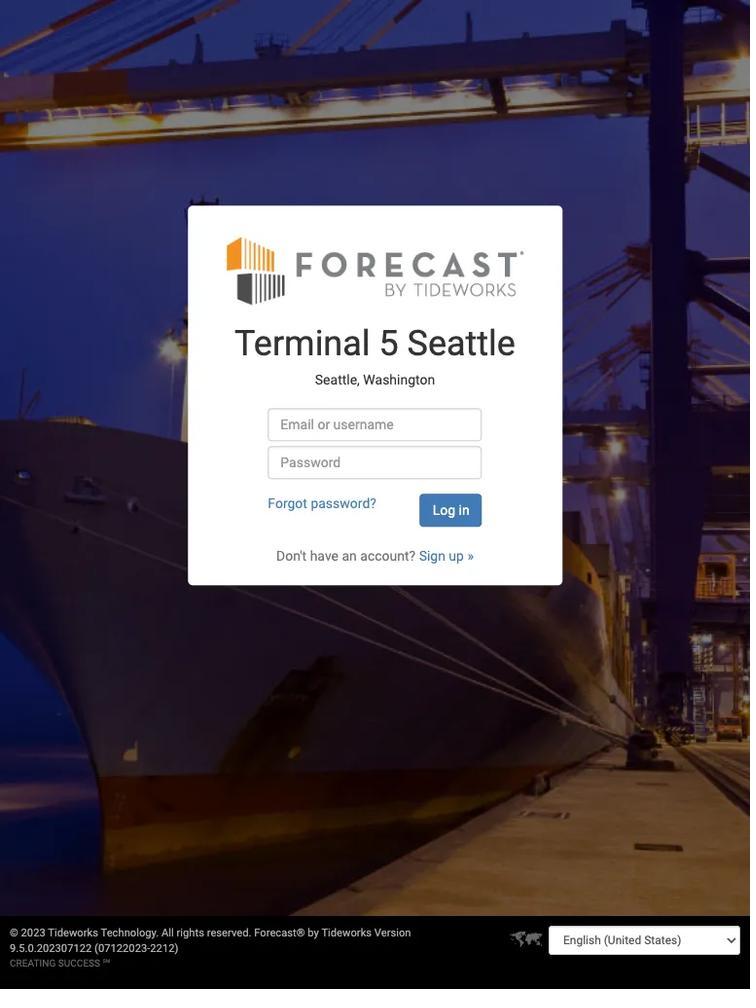 Task type: describe. For each thing, give the bounding box(es) containing it.
(07122023-
[[95, 942, 150, 955]]

sign up » link
[[419, 548, 474, 564]]

sign
[[419, 548, 446, 564]]

technology.
[[101, 927, 159, 940]]

forecast®
[[254, 927, 305, 940]]

2023
[[21, 927, 46, 940]]

terminal 5 seattle seattle, washington
[[235, 323, 516, 388]]

don't
[[276, 548, 307, 564]]

success
[[58, 958, 100, 969]]

forecast® by tideworks version 9.5.0.202307122 (07122023-2212) creating success ℠
[[10, 927, 411, 969]]

all
[[162, 927, 174, 940]]

version
[[375, 927, 411, 940]]

forgot password? log in
[[268, 496, 470, 518]]

log
[[433, 502, 456, 518]]

reserved.
[[207, 927, 252, 940]]

seattle
[[408, 323, 516, 364]]

terminal
[[235, 323, 370, 364]]

creating
[[10, 958, 56, 969]]

don't have an account? sign up »
[[276, 548, 474, 564]]

password?
[[311, 496, 377, 511]]

Password password field
[[268, 446, 483, 479]]

log in button
[[420, 494, 483, 527]]

up
[[449, 548, 464, 564]]

forgot password? link
[[268, 496, 377, 511]]

tideworks for 2023
[[48, 927, 98, 940]]

an
[[342, 548, 357, 564]]

account?
[[360, 548, 416, 564]]

℠
[[103, 958, 110, 969]]



Task type: vqa. For each thing, say whether or not it's contained in the screenshot.
Terminal on the top left of page
yes



Task type: locate. For each thing, give the bounding box(es) containing it.
seattle,
[[315, 373, 360, 388]]

tideworks up 9.5.0.202307122
[[48, 927, 98, 940]]

2 tideworks from the left
[[322, 927, 372, 940]]

in
[[459, 502, 470, 518]]

© 2023 tideworks technology. all rights reserved.
[[10, 927, 254, 940]]

tideworks inside forecast® by tideworks version 9.5.0.202307122 (07122023-2212) creating success ℠
[[322, 927, 372, 940]]

tideworks
[[48, 927, 98, 940], [322, 927, 372, 940]]

0 horizontal spatial tideworks
[[48, 927, 98, 940]]

have
[[310, 548, 339, 564]]

1 tideworks from the left
[[48, 927, 98, 940]]

forgot
[[268, 496, 308, 511]]

tideworks for by
[[322, 927, 372, 940]]

washington
[[363, 373, 435, 388]]

©
[[10, 927, 18, 940]]

»
[[468, 548, 474, 564]]

rights
[[177, 927, 204, 940]]

by
[[308, 927, 319, 940]]

1 horizontal spatial tideworks
[[322, 927, 372, 940]]

tideworks right by
[[322, 927, 372, 940]]

forecast® by tideworks image
[[227, 235, 524, 306]]

Email or username text field
[[268, 408, 483, 441]]

9.5.0.202307122
[[10, 942, 92, 955]]

2212)
[[150, 942, 179, 955]]

5
[[379, 323, 399, 364]]



